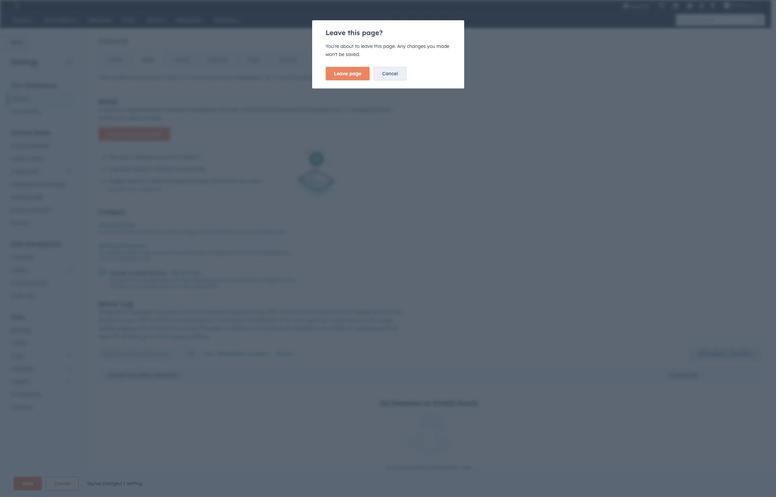 Task type: vqa. For each thing, say whether or not it's contained in the screenshot.
Form submission totals element
no



Task type: describe. For each thing, give the bounding box(es) containing it.
meetings
[[11, 328, 31, 334]]

2 horizontal spatial link
[[181, 270, 190, 276]]

through
[[192, 250, 207, 256]]

level
[[209, 74, 219, 80]]

0 vertical spatial if
[[280, 309, 284, 316]]

settings link
[[697, 2, 706, 9]]

the inside edit email signature your signature will be used in one-on-one emails through the hubspot crm and as a personalization token for marketing emails.
[[208, 250, 214, 256]]

0 horizontal spatial security link
[[7, 217, 76, 230]]

0 vertical spatial from
[[168, 154, 179, 160]]

user.
[[252, 230, 261, 235]]

1 horizontal spatial calling link
[[164, 52, 199, 68]]

code
[[31, 194, 43, 200]]

all,
[[361, 318, 367, 324]]

0 vertical spatial signature
[[124, 243, 146, 249]]

. up "view:"
[[208, 334, 209, 340]]

hubspot link
[[8, 1, 25, 9]]

any
[[397, 43, 406, 49]]

2 horizontal spatial go
[[266, 74, 272, 80]]

stay
[[287, 278, 296, 283]]

leave page button
[[326, 67, 370, 80]]

to inside the emails sent to addresses you define will not automatically be saved to your crm. if some of the recipients are not defined, the email will be saved to your crm but will not be associated with the contacts included here. if you don't want the email to log at all, you should deselect logging when sending from outside of hubspot or make sure to include all the recipients in this setting. to manage your never log list for all users, go to
[[349, 326, 354, 332]]

0 horizontal spatial your
[[11, 82, 23, 89]]

emails inside button
[[709, 351, 724, 357]]

be left shown
[[439, 465, 445, 471]]

unsubscribe
[[128, 271, 156, 277]]

1 vertical spatial signature
[[108, 250, 126, 256]]

ai
[[11, 392, 16, 398]]

of up email logging settings .
[[198, 326, 203, 332]]

crm inside edit email signature your signature will be used in one-on-one emails through the hubspot crm and as a personalization token for marketing emails.
[[233, 250, 242, 256]]

ai assistants link
[[7, 388, 76, 401]]

website button
[[7, 376, 76, 388]]

sending
[[149, 326, 167, 332]]

cancel button for save
[[46, 477, 79, 491]]

search image
[[757, 18, 762, 22]]

tyler black image
[[724, 2, 730, 8]]

1 vertical spatial setting.
[[127, 481, 143, 487]]

. inside add email alias an email alias allows emails sent outside of hubspot to be associated with your user. learn more .
[[285, 230, 286, 235]]

only
[[140, 74, 149, 80]]

to inside you're about to leave this page. any changes you made won't be saved.
[[355, 43, 360, 49]]

0 vertical spatial this
[[348, 28, 360, 37]]

your inside edit email signature your signature will be used in one-on-one emails through the hubspot crm and as a personalization token for marketing emails.
[[98, 250, 107, 256]]

settings
[[11, 58, 38, 66]]

press to sort. element for domains and email addresses
[[180, 373, 183, 379]]

0 horizontal spatial not
[[166, 318, 173, 324]]

. left the leave page
[[332, 74, 333, 80]]

marketing
[[11, 366, 33, 372]]

emails inside edit email signature your signature will be used in one-on-one emails through the hubspot crm and as a personalization token for marketing emails.
[[178, 250, 191, 256]]

properties
[[11, 255, 34, 261]]

blocked for blocked for all users
[[219, 351, 237, 357]]

your inside the edit link text include a link at the bottom of your emails allowing recipients to unsubscribe. it will help you stay compliant with local spam laws and improve deliverability.
[[169, 278, 177, 283]]

emails button
[[272, 348, 301, 361]]

2 horizontal spatial emails
[[433, 399, 456, 408]]

a inside the edit link text include a link at the bottom of your emails allowing recipients to unsubscribe. it will help you stay compliant with local spam laws and improve deliverability.
[[125, 278, 127, 283]]

back
[[11, 39, 23, 45]]

2 horizontal spatial settings
[[313, 74, 332, 80]]

help button
[[685, 0, 696, 11]]

account setup element
[[7, 129, 76, 230]]

you're
[[326, 43, 339, 49]]

some
[[285, 309, 297, 316]]

1 horizontal spatial log
[[121, 300, 133, 308]]

here. inside the emails sent to addresses you define will not automatically be saved to your crm. if some of the recipients are not defined, the email will be saved to your crm but will not be associated with the contacts included here. if you don't want the email to log at all, you should deselect logging when sending from outside of hubspot or make sure to include all the recipients in this setting. to manage your never log list for all users, go to
[[267, 318, 278, 324]]

manage inside the emails sent to addresses you define will not automatically be saved to your crm. if some of the recipients are not defined, the email will be saved to your crm but will not be associated with the contacts included here. if you don't want the email to log at all, you should deselect logging when sending from outside of hubspot or make sure to include all the recipients in this setting. to manage your never log list for all users, go to
[[355, 326, 373, 332]]

emails.
[[137, 257, 151, 262]]

from inside suggest follow-up tasks and capture contact details from your email requires inbox automation
[[226, 178, 237, 184]]

used
[[140, 250, 149, 256]]

press to sort. element for blocked for
[[701, 373, 704, 379]]

blocked for all users
[[219, 351, 267, 357]]

1 horizontal spatial never
[[393, 465, 406, 471]]

of inside the edit link text include a link at the bottom of your emails allowing recipients to unsubscribe. it will help you stay compliant with local spam laws and improve deliverability.
[[164, 278, 167, 283]]

allows
[[126, 230, 138, 235]]

a inside edit email signature your signature will be used in one-on-one emails through the hubspot crm and as a personalization token for marketing emails.
[[257, 250, 260, 256]]

go inside connect your personal email accounts to hubspot to log, track, send, and receive emails in the hubspot crm. to manage any team emails, go to
[[115, 115, 121, 121]]

changed
[[102, 481, 122, 487]]

suggest follow-up tasks and capture contact details from your email requires inbox automation
[[109, 178, 262, 192]]

your down the addresses
[[126, 318, 136, 324]]

calendar
[[208, 57, 229, 63]]

1 horizontal spatial not
[[188, 309, 195, 316]]

in inside edit email signature your signature will be used in one-on-one emails through the hubspot crm and as a personalization token for marketing emails.
[[151, 250, 154, 256]]

settings image
[[699, 3, 705, 9]]

of up don't
[[299, 309, 303, 316]]

logs
[[24, 293, 35, 299]]

requires
[[109, 187, 125, 192]]

account defaults link
[[7, 140, 76, 152]]

email logging settings link for email logging settings .
[[156, 334, 208, 340]]

with inside add email alias an email alias allows emails sent outside of hubspot to be associated with your user. learn more .
[[233, 230, 241, 235]]

menu containing pomatoes
[[618, 0, 763, 11]]

privacy
[[11, 207, 27, 213]]

no domains or emails found.
[[380, 399, 479, 408]]

page.
[[383, 43, 396, 49]]

domains inside button
[[107, 374, 127, 379]]

all never log items will be shown here.
[[386, 465, 472, 471]]

upgrade image
[[623, 3, 629, 9]]

emails up log email replies to hubspot automatically
[[152, 154, 167, 160]]

marketplaces button
[[669, 0, 683, 11]]

be up 'contacts'
[[229, 309, 234, 316]]

emails for emails
[[276, 351, 292, 357]]

unsubscribe.
[[234, 278, 257, 283]]

0 vertical spatial security
[[279, 57, 297, 63]]

domains and email addresses
[[107, 374, 178, 379]]

personal inside connect your personal email accounts to hubspot to log, track, send, and receive emails in the hubspot crm. to manage any team emails, go to
[[129, 107, 149, 113]]

crm. inside connect your personal email accounts to hubspot to log, track, send, and receive emails in the hubspot crm. to manage any team emails, go to
[[332, 107, 343, 113]]

privacy & consent
[[11, 207, 51, 213]]

included
[[247, 318, 266, 324]]

data management element
[[7, 241, 76, 303]]

leave for leave page
[[334, 71, 348, 77]]

you've
[[87, 481, 101, 487]]

emails inside the edit link text include a link at the bottom of your emails allowing recipients to unsubscribe. it will help you stay compliant with local spam laws and improve deliverability.
[[178, 278, 191, 283]]

spam
[[149, 284, 159, 289]]

inbox
[[11, 353, 24, 359]]

page?
[[362, 28, 383, 37]]

2 vertical spatial recipients
[[293, 326, 315, 332]]

calling icon image
[[659, 3, 665, 9]]

hubspot image
[[12, 1, 20, 9]]

in inside connect your personal email accounts to hubspot to log, track, send, and receive emails in the hubspot crm. to manage any team emails, go to
[[297, 107, 301, 113]]

these
[[98, 74, 111, 80]]

0 horizontal spatial all
[[122, 334, 127, 340]]

at inside the edit link text include a link at the bottom of your emails allowing recipients to unsubscribe. it will help you stay compliant with local spam laws and improve deliverability.
[[136, 278, 140, 283]]

will right "define"
[[180, 309, 187, 316]]

marketplaces image
[[673, 3, 679, 9]]

this inside the emails sent to addresses you define will not automatically be saved to your crm. if some of the recipients are not defined, the email will be saved to your crm but will not be associated with the contacts included here. if you don't want the email to log at all, you should deselect logging when sending from outside of hubspot or make sure to include all the recipients in this setting. to manage your never log list for all users, go to
[[321, 326, 329, 332]]

notifications image
[[710, 3, 716, 9]]

emails inside add email alias an email alias allows emails sent outside of hubspot to be associated with your user. learn more .
[[139, 230, 151, 235]]

outside inside add email alias an email alias allows emails sent outside of hubspot to be associated with your user. learn more .
[[162, 230, 176, 235]]

for inside the emails sent to addresses you define will not automatically be saved to your crm. if some of the recipients are not defined, the email will be saved to your crm but will not be associated with the contacts included here. if you don't want the email to log at all, you should deselect logging when sending from outside of hubspot or make sure to include all the recipients in this setting. to manage your never log list for all users, go to
[[114, 334, 121, 340]]

sent inside add email alias an email alias allows emails sent outside of hubspot to be associated with your user. learn more .
[[153, 230, 161, 235]]

teams
[[29, 156, 44, 162]]

profile link
[[99, 52, 132, 68]]

edit for link
[[170, 270, 180, 276]]

tracking code
[[11, 194, 43, 200]]

1 horizontal spatial general
[[98, 36, 128, 46]]

you right all,
[[369, 318, 377, 324]]

no
[[380, 399, 390, 408]]

1 horizontal spatial here.
[[462, 465, 472, 471]]

privacy & consent link
[[7, 204, 76, 217]]

audit logs link
[[7, 290, 76, 303]]

edit email signature button
[[98, 242, 146, 250]]

want
[[307, 318, 318, 324]]

from inside the emails sent to addresses you define will not automatically be saved to your crm. if some of the recipients are not defined, the email will be saved to your crm but will not be associated with the contacts included here. if you don't want the email to log at all, you should deselect logging when sending from outside of hubspot or make sure to include all the recipients in this setting. to manage your never log list for all users, go to
[[168, 326, 179, 332]]

be inside edit email signature your signature will be used in one-on-one emails through the hubspot crm and as a personalization token for marketing emails.
[[134, 250, 139, 256]]

& for teams
[[25, 156, 28, 162]]

suggest
[[109, 178, 127, 184]]

. up connect personal email
[[162, 115, 163, 121]]

your preferences
[[11, 82, 57, 89]]

make
[[231, 326, 243, 332]]

profile
[[108, 57, 122, 63]]

press to sort. image
[[180, 373, 183, 378]]

0 vertical spatial inbox
[[128, 115, 142, 121]]

outside inside the emails sent to addresses you define will not automatically be saved to your crm. if some of the recipients are not defined, the email will be saved to your crm but will not be associated with the contacts included here. if you don't want the email to log at all, you should deselect logging when sending from outside of hubspot or make sure to include all the recipients in this setting. to manage your never log list for all users, go to
[[180, 326, 197, 332]]

account defaults
[[11, 143, 49, 149]]

of inside add email alias an email alias allows emails sent outside of hubspot to be associated with your user. learn more .
[[177, 230, 181, 235]]

send,
[[241, 107, 253, 113]]

integrations button
[[7, 165, 76, 178]]

be up deselect
[[98, 318, 104, 324]]

hubspot inside edit email signature your signature will be used in one-on-one emails through the hubspot crm and as a personalization token for marketing emails.
[[215, 250, 232, 256]]

or inside the emails sent to addresses you define will not automatically be saved to your crm. if some of the recipients are not defined, the email will be saved to your crm but will not be associated with the contacts included here. if you don't want the email to log at all, you should deselect logging when sending from outside of hubspot or make sure to include all the recipients in this setting. to manage your never log list for all users, go to
[[225, 326, 230, 332]]

send
[[109, 154, 120, 160]]

add email alias button
[[98, 221, 135, 229]]

integrations
[[11, 169, 38, 175]]

be inside add email alias an email alias allows emails sent outside of hubspot to be associated with your user. learn more .
[[205, 230, 210, 235]]

items
[[417, 465, 430, 471]]

receive
[[264, 107, 280, 113]]

1 vertical spatial recipients
[[313, 309, 335, 316]]

1 vertical spatial domains
[[392, 399, 422, 408]]

general inside your preferences element
[[11, 96, 28, 102]]

tracking
[[11, 194, 30, 200]]

tasks link
[[238, 52, 269, 68]]

never log
[[98, 300, 133, 308]]

inbox inside suggest follow-up tasks and capture contact details from your email requires inbox automation
[[127, 187, 137, 192]]

notifications
[[11, 109, 40, 115]]

you.
[[170, 74, 179, 80]]

when
[[136, 326, 148, 332]]

1 horizontal spatial link
[[158, 271, 166, 277]]

blocked for
[[669, 374, 699, 379]]

track,
[[227, 107, 240, 113]]

your down should
[[375, 326, 385, 332]]

allowing
[[192, 278, 208, 283]]

schedule
[[131, 154, 151, 160]]

1
[[123, 481, 125, 487]]

shown
[[446, 465, 460, 471]]

and right send at the top left of page
[[122, 154, 130, 160]]

for inside button
[[690, 374, 699, 379]]

navigation containing profile
[[98, 51, 307, 68]]

all
[[386, 465, 392, 471]]

and inside suggest follow-up tasks and capture contact details from your email requires inbox automation
[[164, 178, 172, 184]]

email inside button
[[139, 374, 152, 379]]

and inside the edit link text include a link at the bottom of your emails allowing recipients to unsubscribe. it will help you stay compliant with local spam laws and improve deliverability.
[[170, 284, 177, 289]]

details
[[210, 178, 225, 184]]

audit logs
[[11, 293, 35, 299]]



Task type: locate. For each thing, give the bounding box(es) containing it.
email logging settings link for these preferences only apply to you. for account level email management, go to email logging settings .
[[279, 74, 332, 80]]

your up 'laws'
[[169, 278, 177, 283]]

to inside the edit link text include a link at the bottom of your emails allowing recipients to unsubscribe. it will help you stay compliant with local spam laws and improve deliverability.
[[228, 278, 232, 283]]

marketing button
[[7, 363, 76, 376]]

signature down edit email signature button
[[108, 250, 126, 256]]

emails inside the emails sent to addresses you define will not automatically be saved to your crm. if some of the recipients are not defined, the email will be saved to your crm but will not be associated with the contacts included here. if you don't want the email to log at all, you should deselect logging when sending from outside of hubspot or make sure to include all the recipients in this setting. to manage your never log list for all users, go to
[[98, 309, 113, 316]]

crm. inside the emails sent to addresses you define will not automatically be saved to your crm. if some of the recipients are not defined, the email will be saved to your crm but will not be associated with the contacts included here. if you don't want the email to log at all, you should deselect logging when sending from outside of hubspot or make sure to include all the recipients in this setting. to manage your never log list for all users, go to
[[267, 309, 279, 316]]

2 press to sort. element from the left
[[701, 373, 704, 379]]

1 vertical spatial include
[[109, 278, 124, 283]]

for
[[181, 74, 188, 80]]

crm.
[[332, 107, 343, 113], [267, 309, 279, 316]]

1 horizontal spatial in
[[297, 107, 301, 113]]

help image
[[687, 3, 693, 9]]

will up never
[[395, 309, 402, 316]]

1 vertical spatial blocked
[[669, 374, 689, 379]]

general
[[98, 36, 128, 46], [11, 96, 28, 102]]

1 vertical spatial calling
[[11, 340, 26, 346]]

2 vertical spatial settings
[[190, 334, 208, 340]]

users
[[254, 351, 267, 357]]

account setup
[[11, 129, 50, 136]]

associated
[[211, 230, 232, 235], [181, 318, 206, 324]]

connect your personal email accounts to hubspot to log, track, send, and receive emails in the hubspot crm. to manage any team emails, go to
[[98, 107, 392, 121]]

1 horizontal spatial security link
[[269, 52, 307, 68]]

or for add emails or domains
[[726, 351, 731, 357]]

settings down won't
[[313, 74, 332, 80]]

and inside connect your personal email accounts to hubspot to log, track, send, and receive emails in the hubspot crm. to manage any team emails, go to
[[254, 107, 263, 113]]

in right receive
[[297, 107, 301, 113]]

0 vertical spatial log
[[347, 318, 354, 324]]

add emails or domains button
[[690, 348, 761, 361]]

website
[[11, 379, 29, 385]]

you inside you're about to leave this page. any changes you made won't be saved.
[[427, 43, 435, 49]]

0 vertical spatial settings
[[313, 74, 332, 80]]

settings up connect personal email
[[143, 115, 162, 121]]

0 vertical spatial setting.
[[331, 326, 347, 332]]

for right token
[[110, 257, 116, 262]]

1 include from the top
[[109, 271, 127, 277]]

add up press to sort. image
[[699, 351, 708, 357]]

all inside popup button
[[247, 351, 253, 357]]

1 vertical spatial email logging settings link
[[156, 334, 208, 340]]

0 vertical spatial security link
[[269, 52, 307, 68]]

at down include unsubscribe link
[[136, 278, 140, 283]]

will inside the edit link text include a link at the bottom of your emails allowing recipients to unsubscribe. it will help you stay compliant with local spam laws and improve deliverability.
[[263, 278, 269, 283]]

signature
[[124, 243, 146, 249], [108, 250, 126, 256]]

addresses
[[131, 309, 154, 316]]

0 vertical spatial go
[[266, 74, 272, 80]]

chatspot link
[[7, 401, 76, 414]]

log up the addresses
[[121, 300, 133, 308]]

Search HubSpot search field
[[676, 14, 759, 26]]

or
[[225, 326, 230, 332], [726, 351, 731, 357], [424, 399, 431, 408]]

0 horizontal spatial email logging settings link
[[156, 334, 208, 340]]

1 horizontal spatial blocked
[[669, 374, 689, 379]]

0 vertical spatial here.
[[267, 318, 278, 324]]

1 vertical spatial log
[[98, 334, 105, 340]]

one-
[[155, 250, 164, 256]]

sent inside the emails sent to addresses you define will not automatically be saved to your crm. if some of the recipients are not defined, the email will be saved to your crm but will not be associated with the contacts included here. if you don't want the email to log at all, you should deselect logging when sending from outside of hubspot or make sure to include all the recipients in this setting. to manage your never log list for all users, go to
[[114, 309, 124, 316]]

cancel
[[382, 71, 398, 77], [54, 481, 70, 487]]

email inside suggest follow-up tasks and capture contact details from your email requires inbox automation
[[250, 178, 262, 184]]

outside up "on-"
[[162, 230, 176, 235]]

setup
[[34, 129, 50, 136]]

for inside edit email signature your signature will be used in one-on-one emails through the hubspot crm and as a personalization token for marketing emails.
[[110, 257, 116, 262]]

go right emails,
[[115, 115, 121, 121]]

users & teams link
[[7, 152, 76, 165]]

you up but at the bottom left of page
[[155, 309, 163, 316]]

don't
[[294, 318, 305, 324]]

2 horizontal spatial not
[[345, 309, 352, 316]]

automatically inside the emails sent to addresses you define will not automatically be saved to your crm. if some of the recipients are not defined, the email will be saved to your crm but will not be associated with the contacts included here. if you don't want the email to log at all, you should deselect logging when sending from outside of hubspot or make sure to include all the recipients in this setting. to manage your never log list for all users, go to
[[197, 309, 227, 316]]

you've changed 1 setting.
[[87, 481, 143, 487]]

navigation
[[98, 51, 307, 68]]

0 vertical spatial automatically
[[175, 166, 206, 172]]

connect inside "button"
[[107, 131, 126, 137]]

email inside connect your personal email accounts to hubspot to log, track, send, and receive emails in the hubspot crm. to manage any team emails, go to
[[150, 107, 162, 113]]

0 vertical spatial alias
[[124, 222, 135, 228]]

manage inside connect your personal email accounts to hubspot to log, track, send, and receive emails in the hubspot crm. to manage any team emails, go to
[[351, 107, 370, 113]]

the inside connect your personal email accounts to hubspot to log, track, send, and receive emails in the hubspot crm. to manage any team emails, go to
[[303, 107, 310, 113]]

1 vertical spatial outside
[[180, 326, 197, 332]]

to inside add email alias an email alias allows emails sent outside of hubspot to be associated with your user. learn more .
[[200, 230, 204, 235]]

your up connect personal email "button"
[[118, 107, 128, 113]]

pomatoes
[[732, 3, 752, 8]]

be down about
[[339, 51, 344, 57]]

1 horizontal spatial cancel button
[[374, 67, 407, 80]]

personal inside "button"
[[127, 131, 148, 137]]

0 vertical spatial crm
[[233, 250, 242, 256]]

blocked for blocked for
[[669, 374, 689, 379]]

1 vertical spatial go
[[115, 115, 121, 121]]

upgrade
[[630, 3, 649, 9]]

be down "define"
[[174, 318, 180, 324]]

inbox settings link
[[128, 115, 162, 121]]

associated inside add email alias an email alias allows emails sent outside of hubspot to be associated with your user. learn more .
[[211, 230, 232, 235]]

add inside add email alias an email alias allows emails sent outside of hubspot to be associated with your user. learn more .
[[98, 222, 108, 228]]

cancel button for leave page
[[374, 67, 407, 80]]

will inside edit email signature your signature will be used in one-on-one emails through the hubspot crm and as a personalization token for marketing emails.
[[127, 250, 133, 256]]

0 horizontal spatial crm.
[[267, 309, 279, 316]]

2 vertical spatial email
[[139, 374, 152, 379]]

0 horizontal spatial outside
[[162, 230, 176, 235]]

with left user.
[[233, 230, 241, 235]]

settings up "view:"
[[190, 334, 208, 340]]

edit inside edit email signature your signature will be used in one-on-one emails through the hubspot crm and as a personalization token for marketing emails.
[[98, 243, 108, 249]]

emails down never log
[[98, 309, 113, 316]]

0 vertical spatial never
[[98, 300, 119, 308]]

0 vertical spatial edit
[[98, 243, 108, 249]]

edit up improve
[[170, 270, 180, 276]]

leave up you're
[[326, 28, 346, 37]]

0 horizontal spatial this
[[321, 326, 329, 332]]

leave for leave this page?
[[326, 28, 346, 37]]

2 vertical spatial logging
[[170, 334, 188, 340]]

all right include
[[278, 326, 283, 332]]

your left preferences
[[11, 82, 23, 89]]

team
[[381, 107, 392, 113]]

general up profile 'link'
[[98, 36, 128, 46]]

include unsubscribe link
[[109, 271, 166, 277]]

include inside the edit link text include a link at the bottom of your emails allowing recipients to unsubscribe. it will help you stay compliant with local spam laws and improve deliverability.
[[109, 278, 124, 283]]

calling link down "meetings"
[[7, 337, 76, 350]]

1 horizontal spatial email logging settings link
[[279, 74, 332, 80]]

1 horizontal spatial cancel
[[382, 71, 398, 77]]

automatically up capture
[[175, 166, 206, 172]]

0 horizontal spatial sent
[[114, 309, 124, 316]]

go down when
[[142, 334, 148, 340]]

preferences
[[113, 74, 139, 80]]

include
[[261, 326, 277, 332]]

users
[[11, 156, 23, 162]]

0 horizontal spatial at
[[136, 278, 140, 283]]

calling inside tools element
[[11, 340, 26, 346]]

email link
[[132, 52, 164, 68]]

in down want
[[316, 326, 320, 332]]

. right learn
[[285, 230, 286, 235]]

crm left as
[[233, 250, 242, 256]]

email inside edit email signature your signature will be used in one-on-one emails through the hubspot crm and as a personalization token for marketing emails.
[[109, 243, 122, 249]]

capture
[[173, 178, 191, 184]]

0 horizontal spatial saved
[[105, 318, 119, 324]]

addresses
[[153, 374, 178, 379]]

setting. right 1
[[127, 481, 143, 487]]

setting.
[[331, 326, 347, 332], [127, 481, 143, 487]]

1 vertical spatial saved
[[105, 318, 119, 324]]

at left all,
[[355, 318, 360, 324]]

link left text
[[181, 270, 190, 276]]

1 account from the top
[[11, 129, 33, 136]]

if left 'some'
[[280, 309, 284, 316]]

email logging settings link
[[279, 74, 332, 80], [156, 334, 208, 340]]

edit inside the edit link text include a link at the bottom of your emails allowing recipients to unsubscribe. it will help you stay compliant with local spam laws and improve deliverability.
[[170, 270, 180, 276]]

you inside the edit link text include a link at the bottom of your emails allowing recipients to unsubscribe. it will help you stay compliant with local spam laws and improve deliverability.
[[279, 278, 286, 283]]

0 vertical spatial cancel
[[382, 71, 398, 77]]

personal down "inbox settings" link
[[127, 131, 148, 137]]

2 include from the top
[[109, 278, 124, 283]]

you right help on the left of page
[[279, 278, 286, 283]]

edit for email
[[98, 243, 108, 249]]

of up one
[[177, 230, 181, 235]]

crm inside the emails sent to addresses you define will not automatically be saved to your crm. if some of the recipients are not defined, the email will be saved to your crm but will not be associated with the contacts included here. if you don't want the email to log at all, you should deselect logging when sending from outside of hubspot or make sure to include all the recipients in this setting. to manage your never log list for all users, go to
[[137, 318, 147, 324]]

log email replies to hubspot automatically
[[109, 166, 206, 172]]

are
[[336, 309, 343, 316]]

your right details on the top of the page
[[238, 178, 248, 184]]

if
[[280, 309, 284, 316], [279, 318, 283, 324]]

emails inside connect your personal email accounts to hubspot to log, track, send, and receive emails in the hubspot crm. to manage any team emails, go to
[[281, 107, 296, 113]]

in inside the emails sent to addresses you define will not automatically be saved to your crm. if some of the recipients are not defined, the email will be saved to your crm but will not be associated with the contacts included here. if you don't want the email to log at all, you should deselect logging when sending from outside of hubspot or make sure to include all the recipients in this setting. to manage your never log list for all users, go to
[[316, 326, 320, 332]]

a up compliant at bottom left
[[125, 278, 127, 283]]

blocked for button
[[661, 368, 760, 383]]

add for add email alias an email alias allows emails sent outside of hubspot to be associated with your user. learn more .
[[98, 222, 108, 228]]

from right details on the top of the page
[[226, 178, 237, 184]]

emails right receive
[[281, 107, 296, 113]]

1 horizontal spatial add
[[699, 351, 708, 357]]

2 vertical spatial go
[[142, 334, 148, 340]]

emails right users
[[276, 351, 292, 357]]

emails right allows
[[139, 230, 151, 235]]

account inside "link"
[[11, 143, 29, 149]]

connect up emails,
[[98, 107, 117, 113]]

cancel for save
[[54, 481, 70, 487]]

1 horizontal spatial settings
[[190, 334, 208, 340]]

link up bottom
[[158, 271, 166, 277]]

hubspot inside add email alias an email alias allows emails sent outside of hubspot to be associated with your user. learn more .
[[182, 230, 199, 235]]

about
[[341, 43, 354, 49]]

here. up include
[[267, 318, 278, 324]]

& inside data management element
[[28, 280, 31, 286]]

hubspot inside the emails sent to addresses you define will not automatically be saved to your crm. if some of the recipients are not defined, the email will be saved to your crm but will not be associated with the contacts included here. if you don't want the email to log at all, you should deselect logging when sending from outside of hubspot or make sure to include all the recipients in this setting. to manage your never log list for all users, go to
[[204, 326, 224, 332]]

add for add emails or domains
[[699, 351, 708, 357]]

cancel for leave page
[[382, 71, 398, 77]]

saved.
[[346, 51, 360, 57]]

account for account defaults
[[11, 143, 29, 149]]

with inside the emails sent to addresses you define will not automatically be saved to your crm. if some of the recipients are not defined, the email will be saved to your crm but will not be associated with the contacts included here. if you don't want the email to log at all, you should deselect logging when sending from outside of hubspot or make sure to include all the recipients in this setting. to manage your never log list for all users, go to
[[207, 318, 216, 324]]

Search emails or domains search field
[[98, 348, 200, 361]]

1 vertical spatial from
[[226, 178, 237, 184]]

account for account setup
[[11, 129, 33, 136]]

recipients inside the edit link text include a link at the bottom of your emails allowing recipients to unsubscribe. it will help you stay compliant with local spam laws and improve deliverability.
[[209, 278, 227, 283]]

2 vertical spatial log
[[408, 465, 416, 471]]

you down 'some'
[[284, 318, 292, 324]]

1 press to sort. element from the left
[[180, 373, 183, 379]]

press to sort. image
[[701, 373, 704, 378]]

1 vertical spatial log
[[121, 300, 133, 308]]

0 vertical spatial manage
[[351, 107, 370, 113]]

0 horizontal spatial cancel button
[[46, 477, 79, 491]]

define
[[164, 309, 178, 316]]

if left don't
[[279, 318, 283, 324]]

link down include unsubscribe link
[[128, 278, 135, 283]]

to inside connect your personal email accounts to hubspot to log, track, send, and receive emails in the hubspot crm. to manage any team emails, go to
[[345, 107, 350, 113]]

0 vertical spatial crm.
[[332, 107, 343, 113]]

changes
[[407, 43, 426, 49]]

add inside button
[[699, 351, 708, 357]]

your inside suggest follow-up tasks and capture contact details from your email requires inbox automation
[[238, 178, 248, 184]]

0 vertical spatial calling
[[174, 57, 189, 63]]

emails inside emails popup button
[[276, 351, 292, 357]]

recipients up deliverability.
[[209, 278, 227, 283]]

0 horizontal spatial cancel
[[54, 481, 70, 487]]

email inside connect personal email "button"
[[149, 131, 162, 137]]

log down send at the top left of page
[[109, 166, 117, 172]]

assistants
[[17, 392, 40, 398]]

calling inside navigation
[[174, 57, 189, 63]]

1 horizontal spatial a
[[257, 250, 260, 256]]

1 vertical spatial personal
[[127, 131, 148, 137]]

1 horizontal spatial calling
[[174, 57, 189, 63]]

2 horizontal spatial with
[[233, 230, 241, 235]]

& for export
[[28, 280, 31, 286]]

1 horizontal spatial edit
[[170, 270, 180, 276]]

2 vertical spatial this
[[321, 326, 329, 332]]

inbox button
[[7, 350, 76, 363]]

1 vertical spatial inbox
[[127, 187, 137, 192]]

never
[[386, 326, 398, 332]]

1 vertical spatial your
[[98, 250, 107, 256]]

and inside edit email signature your signature will be used in one-on-one emails through the hubspot crm and as a personalization token for marketing emails.
[[243, 250, 251, 256]]

email inside navigation
[[142, 57, 155, 63]]

press to sort. element inside blocked for button
[[701, 373, 704, 379]]

leave inside leave page button
[[334, 71, 348, 77]]

made
[[437, 43, 450, 49]]

1 vertical spatial at
[[355, 318, 360, 324]]

0 vertical spatial logging
[[294, 74, 312, 80]]

& left export
[[28, 280, 31, 286]]

import & export
[[11, 280, 48, 286]]

page
[[350, 71, 361, 77]]

0 horizontal spatial in
[[151, 250, 154, 256]]

domains and email addresses button
[[99, 368, 661, 383]]

you left made
[[427, 43, 435, 49]]

log left the list
[[98, 334, 105, 340]]

1 vertical spatial if
[[279, 318, 283, 324]]

the inside the edit link text include a link at the bottom of your emails allowing recipients to unsubscribe. it will help you stay compliant with local spam laws and improve deliverability.
[[141, 278, 147, 283]]

0 horizontal spatial settings
[[143, 115, 162, 121]]

0 vertical spatial your
[[11, 82, 23, 89]]

or for no domains or emails found.
[[424, 399, 431, 408]]

add up an
[[98, 222, 108, 228]]

or inside add emails or domains button
[[726, 351, 731, 357]]

1 vertical spatial here.
[[462, 465, 472, 471]]

0 horizontal spatial log
[[98, 334, 105, 340]]

tools element
[[7, 314, 76, 414]]

contact
[[192, 178, 209, 184]]

go
[[266, 74, 272, 80], [115, 115, 121, 121], [142, 334, 148, 340]]

connect for connect your personal email accounts to hubspot to log, track, send, and receive emails in the hubspot crm. to manage any team emails, go to
[[98, 107, 117, 113]]

0 vertical spatial sent
[[153, 230, 161, 235]]

1 horizontal spatial associated
[[211, 230, 232, 235]]

not right "define"
[[188, 309, 195, 316]]

2 account from the top
[[11, 143, 29, 149]]

go inside the emails sent to addresses you define will not automatically be saved to your crm. if some of the recipients are not defined, the email will be saved to your crm but will not be associated with the contacts included here. if you don't want the email to log at all, you should deselect logging when sending from outside of hubspot or make sure to include all the recipients in this setting. to manage your never log list for all users, go to
[[142, 334, 148, 340]]

and right tasks
[[164, 178, 172, 184]]

& right privacy
[[29, 207, 32, 213]]

1 vertical spatial alias
[[116, 230, 125, 235]]

2 vertical spatial all
[[247, 351, 253, 357]]

0 vertical spatial or
[[225, 326, 230, 332]]

deliverability.
[[195, 284, 220, 289]]

this inside you're about to leave this page. any changes you made won't be saved.
[[374, 43, 382, 49]]

0 vertical spatial all
[[278, 326, 283, 332]]

signature up used
[[124, 243, 146, 249]]

press to sort. element
[[180, 373, 183, 379], [701, 373, 704, 379]]

outside
[[162, 230, 176, 235], [180, 326, 197, 332]]

1 horizontal spatial setting.
[[331, 326, 347, 332]]

with left local
[[129, 284, 137, 289]]

logging inside the emails sent to addresses you define will not automatically be saved to your crm. if some of the recipients are not defined, the email will be saved to your crm but will not be associated with the contacts included here. if you don't want the email to log at all, you should deselect logging when sending from outside of hubspot or make sure to include all the recipients in this setting. to manage your never log list for all users, go to
[[118, 326, 135, 332]]

from up log email replies to hubspot automatically
[[168, 154, 179, 160]]

inbox settings .
[[128, 115, 163, 121]]

0 horizontal spatial link
[[128, 278, 135, 283]]

emails right one
[[178, 250, 191, 256]]

with left 'contacts'
[[207, 318, 216, 324]]

to left any
[[345, 107, 350, 113]]

chatspot
[[11, 405, 32, 411]]

security inside account setup element
[[11, 220, 29, 226]]

settings
[[313, 74, 332, 80], [143, 115, 162, 121], [190, 334, 208, 340]]

leave left page on the left top of page
[[334, 71, 348, 77]]

will right but at the bottom left of page
[[157, 318, 165, 324]]

alias down add email alias button
[[116, 230, 125, 235]]

0 horizontal spatial log
[[109, 166, 117, 172]]

at inside the emails sent to addresses you define will not automatically be saved to your crm. if some of the recipients are not defined, the email will be saved to your crm but will not be associated with the contacts included here. if you don't want the email to log at all, you should deselect logging when sending from outside of hubspot or make sure to include all the recipients in this setting. to manage your never log list for all users, go to
[[355, 318, 360, 324]]

press to sort. element right the addresses
[[180, 373, 183, 379]]

0 horizontal spatial add
[[98, 222, 108, 228]]

emails for emails sent to addresses you define will not automatically be saved to your crm. if some of the recipients are not defined, the email will be saved to your crm but will not be associated with the contacts included here. if you don't want the email to log at all, you should deselect logging when sending from outside of hubspot or make sure to include all the recipients in this setting. to manage your never log list for all users, go to
[[98, 309, 113, 316]]

alias up allows
[[124, 222, 135, 228]]

& inside "link"
[[29, 207, 32, 213]]

setting. down are at the bottom left of page
[[331, 326, 347, 332]]

cancel left you've
[[54, 481, 70, 487]]

1 horizontal spatial logging
[[170, 334, 188, 340]]

local
[[139, 284, 148, 289]]

0 vertical spatial emails
[[98, 309, 113, 316]]

and inside button
[[128, 374, 138, 379]]

bottom
[[148, 278, 162, 283]]

sent up the one-
[[153, 230, 161, 235]]

connect for connect personal email
[[107, 131, 126, 137]]

preferences
[[25, 82, 57, 89]]

0 vertical spatial add
[[98, 222, 108, 228]]

and right 'laws'
[[170, 284, 177, 289]]

with inside the edit link text include a link at the bottom of your emails allowing recipients to unsubscribe. it will help you stay compliant with local spam laws and improve deliverability.
[[129, 284, 137, 289]]

here. right shown
[[462, 465, 472, 471]]

your up included
[[256, 309, 266, 316]]

cancel button left you've
[[46, 477, 79, 491]]

notifications link
[[7, 105, 76, 118]]

0 horizontal spatial crm
[[137, 318, 147, 324]]

1 vertical spatial automatically
[[197, 309, 227, 316]]

outside up email logging settings .
[[180, 326, 197, 332]]

import & export link
[[7, 277, 76, 290]]

objects button
[[7, 264, 76, 277]]

1 vertical spatial email
[[98, 97, 117, 106]]

your inside add email alias an email alias allows emails sent outside of hubspot to be associated with your user. learn more .
[[242, 230, 251, 235]]

will right the items
[[431, 465, 438, 471]]

manage
[[351, 107, 370, 113], [355, 326, 373, 332]]

1 vertical spatial all
[[122, 334, 127, 340]]

associated inside the emails sent to addresses you define will not automatically be saved to your crm. if some of the recipients are not defined, the email will be saved to your crm but will not be associated with the contacts included here. if you don't want the email to log at all, you should deselect logging when sending from outside of hubspot or make sure to include all the recipients in this setting. to manage your never log list for all users, go to
[[181, 318, 206, 324]]

emails up improve
[[178, 278, 191, 283]]

automation
[[138, 187, 161, 192]]

recipients up want
[[313, 309, 335, 316]]

0 vertical spatial associated
[[211, 230, 232, 235]]

and down search emails or domains search box
[[128, 374, 138, 379]]

management,
[[233, 74, 265, 80]]

deselect
[[98, 326, 117, 332]]

setting. inside the emails sent to addresses you define will not automatically be saved to your crm. if some of the recipients are not defined, the email will be saved to your crm but will not be associated with the contacts included here. if you don't want the email to log at all, you should deselect logging when sending from outside of hubspot or make sure to include all the recipients in this setting. to manage your never log list for all users, go to
[[331, 326, 347, 332]]

menu item
[[654, 0, 655, 11]]

cancel down you're about to leave this page. any changes you made won't be saved.
[[382, 71, 398, 77]]

will right it
[[263, 278, 269, 283]]

list
[[107, 334, 113, 340]]

0 vertical spatial email
[[142, 57, 155, 63]]

2 horizontal spatial log
[[408, 465, 416, 471]]

email left the addresses
[[139, 374, 152, 379]]

logging
[[294, 74, 312, 80], [118, 326, 135, 332], [170, 334, 188, 340]]

1 vertical spatial calling link
[[7, 337, 76, 350]]

be
[[339, 51, 344, 57], [205, 230, 210, 235], [134, 250, 139, 256], [229, 309, 234, 316], [98, 318, 104, 324], [174, 318, 180, 324], [439, 465, 445, 471]]

account up "account defaults"
[[11, 129, 33, 136]]

automatically up 'contacts'
[[197, 309, 227, 316]]

2 vertical spatial from
[[168, 326, 179, 332]]

one
[[170, 250, 177, 256]]

0 horizontal spatial with
[[129, 284, 137, 289]]

0 vertical spatial saved
[[236, 309, 249, 316]]

& for consent
[[29, 207, 32, 213]]

for left press to sort. image
[[690, 374, 699, 379]]

compliant
[[109, 284, 128, 289]]

your up token
[[98, 250, 107, 256]]

0 vertical spatial cancel button
[[374, 67, 407, 80]]

crm down the addresses
[[137, 318, 147, 324]]

your inside connect your personal email accounts to hubspot to log, track, send, and receive emails in the hubspot crm. to manage any team emails, go to
[[118, 107, 128, 113]]

1 vertical spatial logging
[[118, 326, 135, 332]]

menu
[[618, 0, 763, 11]]

should
[[378, 318, 393, 324]]

your preferences element
[[7, 82, 76, 118]]

all left users
[[247, 351, 253, 357]]

calendar link
[[199, 52, 238, 68]]

1 vertical spatial with
[[129, 284, 137, 289]]

tracking code link
[[7, 191, 76, 204]]

email up emails,
[[98, 97, 117, 106]]

be inside you're about to leave this page. any changes you made won't be saved.
[[339, 51, 344, 57]]

for inside popup button
[[239, 351, 246, 357]]

1 vertical spatial cancel
[[54, 481, 70, 487]]

blocked inside popup button
[[219, 351, 237, 357]]

be up through at the bottom left
[[205, 230, 210, 235]]

1 vertical spatial connect
[[107, 131, 126, 137]]

blocked inside button
[[669, 374, 689, 379]]



